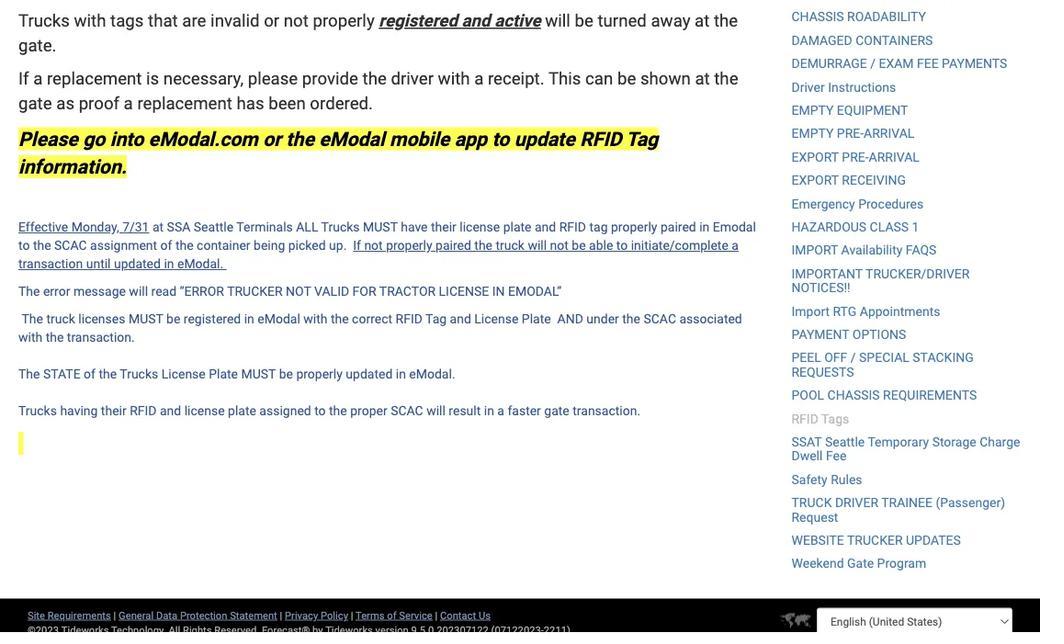 Task type: vqa. For each thing, say whether or not it's contained in the screenshot.
PEEL
yes



Task type: describe. For each thing, give the bounding box(es) containing it.
transaction. inside 'the truck licenses must be registered in emodal with the correct rfid tag and license plate  and under the scac associated with the transaction.'
[[67, 330, 135, 345]]

0 vertical spatial arrival
[[864, 126, 915, 141]]

pool chassis requirements link
[[792, 388, 977, 403]]

tag
[[590, 220, 608, 235]]

monday,
[[71, 220, 119, 235]]

2 vertical spatial must
[[241, 367, 276, 382]]

if not properly paired the truck will not be able to initiate/complete a transaction until updated in emodal.
[[18, 238, 739, 271]]

assigned
[[260, 403, 311, 419]]

that
[[148, 10, 178, 31]]

trucks left the having
[[18, 403, 57, 419]]

availability
[[842, 243, 903, 258]]

gate for transaction.
[[544, 403, 570, 419]]

driver instructions link
[[792, 79, 896, 95]]

0 vertical spatial pre-
[[837, 126, 864, 141]]

notices!!
[[792, 280, 851, 295]]

driver
[[835, 495, 879, 511]]

terminals
[[236, 220, 293, 235]]

the right shown
[[714, 69, 739, 89]]

in
[[492, 284, 505, 299]]

for
[[353, 284, 376, 299]]

2 export from the top
[[792, 173, 839, 188]]

0 vertical spatial replacement
[[47, 69, 142, 89]]

been
[[269, 93, 306, 113]]

payments
[[942, 56, 1008, 71]]

demurrage
[[792, 56, 867, 71]]

emergency
[[792, 196, 855, 211]]

the inside the if not properly paired the truck will not be able to initiate/complete a transaction until updated in emodal.
[[475, 238, 493, 253]]

tag for correct
[[426, 311, 447, 327]]

ssat
[[792, 435, 822, 450]]

us
[[479, 609, 491, 621]]

trucks down the licenses
[[120, 367, 158, 382]]

be up 'assigned'
[[279, 367, 293, 382]]

at inside the will be turned away at the gate.
[[695, 10, 710, 31]]

0 vertical spatial or
[[264, 10, 280, 31]]

class
[[870, 219, 909, 235]]

1 vertical spatial their
[[101, 403, 127, 419]]

assignment
[[90, 238, 157, 253]]

terms of service link
[[356, 609, 433, 621]]

the for the error message will read "error trucker not valid for tractor license in emodal"
[[18, 284, 40, 299]]

have
[[401, 220, 428, 235]]

is
[[146, 69, 159, 89]]

has
[[237, 93, 264, 113]]

2 vertical spatial scac
[[391, 403, 423, 419]]

at inside the at ssa seattle terminals all trucks must have their license plate and rfid tag properly paired in emodal to the scac assignment of the container being picked up.
[[153, 220, 164, 235]]

0 horizontal spatial license
[[161, 367, 206, 382]]

the down ssa
[[175, 238, 194, 253]]

4 | from the left
[[435, 609, 438, 621]]

rfid right the having
[[130, 403, 157, 419]]

having
[[60, 403, 98, 419]]

in right result
[[484, 403, 494, 419]]

the right state
[[99, 367, 117, 382]]

or inside please go into emodal.com or the emodal mobile app to update rfid tag information.
[[263, 127, 281, 150]]

paired inside the if not properly paired the truck will not be able to initiate/complete a transaction until updated in emodal.
[[436, 238, 471, 253]]

trucker/driver
[[866, 266, 970, 281]]

off
[[825, 350, 848, 365]]

1 horizontal spatial not
[[364, 238, 383, 253]]

1 vertical spatial emodal.
[[409, 367, 455, 382]]

the state of the trucks license plate must be properly updated in emodal.
[[18, 367, 455, 382]]

emodal inside please go into emodal.com or the emodal mobile app to update rfid tag information.
[[319, 127, 385, 150]]

ssa
[[167, 220, 191, 235]]

"error
[[180, 284, 224, 299]]

will be turned away at the gate.
[[18, 10, 738, 55]]

3 | from the left
[[351, 609, 353, 621]]

with down valid
[[304, 311, 328, 327]]

damaged
[[792, 33, 853, 48]]

the inside the will be turned away at the gate.
[[714, 10, 738, 31]]

the left proper
[[329, 403, 347, 419]]

to right 'assigned'
[[314, 403, 326, 419]]

tags
[[110, 10, 144, 31]]

1 vertical spatial arrival
[[869, 149, 920, 165]]

effective monday, 7/31
[[18, 220, 149, 235]]

information.
[[18, 155, 127, 178]]

a left receipt.
[[474, 69, 484, 89]]

driver
[[391, 69, 434, 89]]

trucks up "gate."
[[18, 10, 70, 31]]

are
[[182, 10, 206, 31]]

0 vertical spatial trucker
[[227, 284, 283, 299]]

seattle inside the at ssa seattle terminals all trucks must have their license plate and rfid tag properly paired in emodal to the scac assignment of the container being picked up.
[[194, 220, 234, 235]]

turned
[[598, 10, 647, 31]]

a down "gate."
[[33, 69, 43, 89]]

emodal
[[713, 220, 756, 235]]

container
[[197, 238, 251, 253]]

empty equipment link
[[792, 103, 908, 118]]

a right proof
[[124, 93, 133, 113]]

1 vertical spatial updated
[[346, 367, 393, 382]]

up.
[[329, 238, 347, 253]]

0 vertical spatial registered
[[379, 10, 458, 31]]

faqs
[[906, 243, 937, 258]]

plate inside 'the truck licenses must be registered in emodal with the correct rfid tag and license plate  and under the scac associated with the transaction.'
[[522, 311, 551, 327]]

state
[[43, 367, 81, 382]]

request
[[792, 510, 839, 525]]

until
[[86, 256, 111, 271]]

1 export from the top
[[792, 149, 839, 165]]

the down valid
[[331, 311, 349, 327]]

properly up trucks having their rfid and license plate assigned to the proper scac will result in a faster gate transaction.
[[296, 367, 343, 382]]

at inside the if a replacement is necessary, please provide the driver with a receipt. this can be shown at the gate as proof a replacement has been ordered.
[[695, 69, 710, 89]]

safety rules link
[[792, 472, 863, 487]]

1 horizontal spatial transaction.
[[573, 403, 641, 419]]

damaged containers link
[[792, 33, 933, 48]]

seattle inside the chassis roadability damaged containers demurrage / exam fee payments driver instructions empty equipment empty pre-arrival export pre-arrival export receiving emergency procedures hazardous class 1 import availability faqs important trucker/driver notices!! import rtg appointments payment options peel off / special stacking requests pool chassis requirements rfid tags ssat seattle temporary storage charge dwell fee safety rules truck driver trainee (passenger) request website trucker updates weekend gate program
[[825, 435, 865, 450]]

import
[[792, 243, 838, 258]]

contact
[[440, 609, 476, 621]]

scac inside 'the truck licenses must be registered in emodal with the correct rfid tag and license plate  and under the scac associated with the transaction.'
[[644, 311, 676, 327]]

2 | from the left
[[280, 609, 282, 621]]

equipment
[[837, 103, 908, 118]]

paired inside the at ssa seattle terminals all trucks must have their license plate and rfid tag properly paired in emodal to the scac assignment of the container being picked up.
[[661, 220, 696, 235]]

to inside the at ssa seattle terminals all trucks must have their license plate and rfid tag properly paired in emodal to the scac assignment of the container being picked up.
[[18, 238, 30, 253]]

emergency procedures link
[[792, 196, 924, 211]]

requirements
[[48, 609, 111, 621]]

and left active
[[462, 10, 490, 31]]

will inside the if not properly paired the truck will not be able to initiate/complete a transaction until updated in emodal.
[[528, 238, 547, 253]]

and down the state of the trucks license plate must be properly updated in emodal.
[[160, 403, 181, 419]]

will left read
[[129, 284, 148, 299]]

will inside the will be turned away at the gate.
[[545, 10, 571, 31]]

tag for update
[[626, 127, 658, 150]]

truck inside 'the truck licenses must be registered in emodal with the correct rfid tag and license plate  and under the scac associated with the transaction.'
[[46, 311, 75, 327]]

the for the truck licenses must be registered in emodal with the correct rfid tag and license plate  and under the scac associated with the transaction.
[[22, 311, 43, 327]]

if a replacement is necessary, please provide the driver with a receipt. this can be shown at the gate as proof a replacement has been ordered.
[[18, 69, 739, 113]]

protection
[[180, 609, 227, 621]]

2 empty from the top
[[792, 126, 834, 141]]

with down transaction
[[18, 330, 42, 345]]

in down 'the truck licenses must be registered in emodal with the correct rfid tag and license plate  and under the scac associated with the transaction.'
[[396, 367, 406, 382]]

rules
[[831, 472, 863, 487]]

update
[[514, 127, 575, 150]]

appointments
[[860, 304, 941, 319]]

0 vertical spatial /
[[871, 56, 876, 71]]

trucks with tags that are invalid or not properly registered and active
[[18, 10, 541, 31]]

be inside 'the truck licenses must be registered in emodal with the correct rfid tag and license plate  and under the scac associated with the transaction.'
[[166, 311, 180, 327]]

if for not
[[353, 238, 361, 253]]

will left result
[[427, 403, 446, 419]]

shown
[[641, 69, 691, 89]]

to inside please go into emodal.com or the emodal mobile app to update rfid tag information.
[[492, 127, 510, 150]]

receiving
[[842, 173, 906, 188]]

please go into emodal.com or the emodal mobile app to update rfid tag information.
[[18, 127, 658, 178]]

website trucker updates link
[[792, 533, 961, 548]]

fee
[[826, 449, 847, 464]]

trucker inside the chassis roadability damaged containers demurrage / exam fee payments driver instructions empty equipment empty pre-arrival export pre-arrival export receiving emergency procedures hazardous class 1 import availability faqs important trucker/driver notices!! import rtg appointments payment options peel off / special stacking requests pool chassis requirements rfid tags ssat seattle temporary storage charge dwell fee safety rules truck driver trainee (passenger) request website trucker updates weekend gate program
[[847, 533, 903, 548]]

license inside the at ssa seattle terminals all trucks must have their license plate and rfid tag properly paired in emodal to the scac assignment of the container being picked up.
[[460, 220, 500, 235]]

mobile
[[390, 127, 450, 150]]

truck
[[792, 495, 832, 511]]

truck inside the if not properly paired the truck will not be able to initiate/complete a transaction until updated in emodal.
[[496, 238, 525, 253]]

and inside the at ssa seattle terminals all trucks must have their license plate and rfid tag properly paired in emodal to the scac assignment of the container being picked up.
[[535, 220, 556, 235]]

of inside the at ssa seattle terminals all trucks must have their license plate and rfid tag properly paired in emodal to the scac assignment of the container being picked up.
[[160, 238, 172, 253]]

statement
[[230, 609, 277, 621]]

website
[[792, 533, 844, 548]]

storage
[[933, 435, 977, 450]]

chassis roadability link
[[792, 9, 926, 25]]

scac inside the at ssa seattle terminals all trucks must have their license plate and rfid tag properly paired in emodal to the scac assignment of the container being picked up.
[[54, 238, 87, 253]]

fee
[[917, 56, 939, 71]]

pool
[[792, 388, 825, 403]]



Task type: locate. For each thing, give the bounding box(es) containing it.
go
[[83, 127, 105, 150]]

0 horizontal spatial truck
[[46, 311, 75, 327]]

0 horizontal spatial registered
[[184, 311, 241, 327]]

to right app
[[492, 127, 510, 150]]

instructions
[[828, 79, 896, 95]]

1 vertical spatial pre-
[[842, 149, 869, 165]]

arrival up receiving
[[869, 149, 920, 165]]

can
[[586, 69, 613, 89]]

empty down empty equipment link
[[792, 126, 834, 141]]

transaction
[[18, 256, 83, 271]]

scac right proper
[[391, 403, 423, 419]]

paired up license at the left
[[436, 238, 471, 253]]

into
[[110, 127, 144, 150]]

the down been on the top
[[286, 127, 314, 150]]

not for truck
[[550, 238, 569, 253]]

seattle up the container
[[194, 220, 234, 235]]

/ right off
[[851, 350, 856, 365]]

policy
[[321, 609, 348, 621]]

plate
[[522, 311, 551, 327], [209, 367, 238, 382]]

to
[[492, 127, 510, 150], [18, 238, 30, 253], [617, 238, 628, 253], [314, 403, 326, 419]]

licenses
[[78, 311, 125, 327]]

with
[[74, 10, 106, 31], [438, 69, 470, 89], [304, 311, 328, 327], [18, 330, 42, 345]]

if down "gate."
[[18, 69, 29, 89]]

seattle
[[194, 220, 234, 235], [825, 435, 865, 450]]

to right the able
[[617, 238, 628, 253]]

scac down effective monday, 7/31 on the top
[[54, 238, 87, 253]]

trucks up up.
[[321, 220, 360, 235]]

license right have
[[460, 220, 500, 235]]

license inside 'the truck licenses must be registered in emodal with the correct rfid tag and license plate  and under the scac associated with the transaction.'
[[475, 311, 519, 327]]

special
[[859, 350, 910, 365]]

safety
[[792, 472, 828, 487]]

must up the if not properly paired the truck will not be able to initiate/complete a transaction until updated in emodal.
[[363, 220, 398, 235]]

pre- down empty pre-arrival link
[[842, 149, 869, 165]]

0 horizontal spatial transaction.
[[67, 330, 135, 345]]

properly inside the if not properly paired the truck will not be able to initiate/complete a transaction until updated in emodal.
[[386, 238, 433, 253]]

will up emodal"
[[528, 238, 547, 253]]

being
[[254, 238, 285, 253]]

rfid inside the at ssa seattle terminals all trucks must have their license plate and rfid tag properly paired in emodal to the scac assignment of the container being picked up.
[[559, 220, 586, 235]]

| left 'general'
[[114, 609, 116, 621]]

1 horizontal spatial of
[[160, 238, 172, 253]]

payment
[[792, 327, 850, 342]]

driver
[[792, 79, 825, 95]]

license
[[475, 311, 519, 327], [161, 367, 206, 382]]

must up 'assigned'
[[241, 367, 276, 382]]

tag inside please go into emodal.com or the emodal mobile app to update rfid tag information.
[[626, 127, 658, 150]]

1 vertical spatial seattle
[[825, 435, 865, 450]]

all
[[296, 220, 318, 235]]

1 horizontal spatial license
[[460, 220, 500, 235]]

0 vertical spatial their
[[431, 220, 457, 235]]

in inside the if not properly paired the truck will not be able to initiate/complete a transaction until updated in emodal.
[[164, 256, 174, 271]]

1 empty from the top
[[792, 103, 834, 118]]

payment options link
[[792, 327, 907, 342]]

rtg
[[833, 304, 857, 319]]

registered up driver
[[379, 10, 458, 31]]

of right state
[[84, 367, 96, 382]]

1 vertical spatial registered
[[184, 311, 241, 327]]

1 vertical spatial tag
[[426, 311, 447, 327]]

registered down '"error' on the left of page
[[184, 311, 241, 327]]

updated up proper
[[346, 367, 393, 382]]

tags
[[822, 411, 850, 426]]

in
[[700, 220, 710, 235], [164, 256, 174, 271], [244, 311, 254, 327], [396, 367, 406, 382], [484, 403, 494, 419]]

rfid inside 'the truck licenses must be registered in emodal with the correct rfid tag and license plate  and under the scac associated with the transaction.'
[[396, 311, 423, 327]]

registered inside 'the truck licenses must be registered in emodal with the correct rfid tag and license plate  and under the scac associated with the transaction.'
[[184, 311, 241, 327]]

0 vertical spatial of
[[160, 238, 172, 253]]

1 horizontal spatial license
[[475, 311, 519, 327]]

seattle down the "tags"
[[825, 435, 865, 450]]

emodal.com
[[149, 127, 258, 150]]

updated inside the if not properly paired the truck will not be able to initiate/complete a transaction until updated in emodal.
[[114, 256, 161, 271]]

be
[[575, 10, 594, 31], [618, 69, 636, 89], [572, 238, 586, 253], [166, 311, 180, 327], [279, 367, 293, 382]]

read
[[151, 284, 177, 299]]

if inside the if a replacement is necessary, please provide the driver with a receipt. this can be shown at the gate as proof a replacement has been ordered.
[[18, 69, 29, 89]]

hazardous
[[792, 219, 867, 235]]

properly up the provide
[[313, 10, 375, 31]]

0 vertical spatial chassis
[[792, 9, 844, 25]]

empty pre-arrival link
[[792, 126, 915, 141]]

1 horizontal spatial plate
[[522, 311, 551, 327]]

1 vertical spatial replacement
[[137, 93, 232, 113]]

exam
[[879, 56, 914, 71]]

important trucker/driver notices!! link
[[792, 266, 970, 295]]

charge
[[980, 435, 1021, 450]]

0 vertical spatial plate
[[522, 311, 551, 327]]

the down the error
[[22, 311, 43, 327]]

rfid
[[580, 127, 622, 150], [559, 220, 586, 235], [396, 311, 423, 327], [130, 403, 157, 419], [792, 411, 819, 426]]

updates
[[906, 533, 961, 548]]

0 vertical spatial scac
[[54, 238, 87, 253]]

1 horizontal spatial tag
[[626, 127, 658, 150]]

if for a
[[18, 69, 29, 89]]

not for invalid
[[284, 10, 309, 31]]

be inside the if a replacement is necessary, please provide the driver with a receipt. this can be shown at the gate as proof a replacement has been ordered.
[[618, 69, 636, 89]]

or right invalid
[[264, 10, 280, 31]]

license down in
[[475, 311, 519, 327]]

export receiving link
[[792, 173, 906, 188]]

1 vertical spatial or
[[263, 127, 281, 150]]

updated down assignment
[[114, 256, 161, 271]]

plate inside the at ssa seattle terminals all trucks must have their license plate and rfid tag properly paired in emodal to the scac assignment of the container being picked up.
[[503, 220, 532, 235]]

or down been on the top
[[263, 127, 281, 150]]

ssat seattle temporary storage charge dwell fee link
[[792, 435, 1021, 464]]

1 vertical spatial trucker
[[847, 533, 903, 548]]

1 vertical spatial plate
[[228, 403, 256, 419]]

1 vertical spatial emodal
[[258, 311, 300, 327]]

0 horizontal spatial not
[[284, 10, 309, 31]]

of down ssa
[[160, 238, 172, 253]]

the right under
[[622, 311, 641, 327]]

not right up.
[[364, 238, 383, 253]]

emodal inside 'the truck licenses must be registered in emodal with the correct rfid tag and license plate  and under the scac associated with the transaction.'
[[258, 311, 300, 327]]

rfid down the tractor
[[396, 311, 423, 327]]

their
[[431, 220, 457, 235], [101, 403, 127, 419]]

replacement up emodal.com
[[137, 93, 232, 113]]

at left ssa
[[153, 220, 164, 235]]

data
[[156, 609, 177, 621]]

in inside 'the truck licenses must be registered in emodal with the correct rfid tag and license plate  and under the scac associated with the transaction.'
[[244, 311, 254, 327]]

truck up in
[[496, 238, 525, 253]]

must inside the at ssa seattle terminals all trucks must have their license plate and rfid tag properly paired in emodal to the scac assignment of the container being picked up.
[[363, 220, 398, 235]]

1 vertical spatial must
[[129, 311, 163, 327]]

1 horizontal spatial updated
[[346, 367, 393, 382]]

at right shown
[[695, 69, 710, 89]]

the inside 'the truck licenses must be registered in emodal with the correct rfid tag and license plate  and under the scac associated with the transaction.'
[[22, 311, 43, 327]]

in up read
[[164, 256, 174, 271]]

0 vertical spatial plate
[[503, 220, 532, 235]]

0 horizontal spatial of
[[84, 367, 96, 382]]

the right away
[[714, 10, 738, 31]]

1 horizontal spatial /
[[871, 56, 876, 71]]

tag inside 'the truck licenses must be registered in emodal with the correct rfid tag and license plate  and under the scac associated with the transaction.'
[[426, 311, 447, 327]]

chassis roadability damaged containers demurrage / exam fee payments driver instructions empty equipment empty pre-arrival export pre-arrival export receiving emergency procedures hazardous class 1 import availability faqs important trucker/driver notices!! import rtg appointments payment options peel off / special stacking requests pool chassis requirements rfid tags ssat seattle temporary storage charge dwell fee safety rules truck driver trainee (passenger) request website trucker updates weekend gate program
[[792, 9, 1021, 571]]

temporary
[[868, 435, 929, 450]]

0 horizontal spatial gate
[[18, 93, 52, 113]]

license
[[439, 284, 489, 299]]

2 horizontal spatial scac
[[644, 311, 676, 327]]

paired up initiate/complete
[[661, 220, 696, 235]]

0 vertical spatial empty
[[792, 103, 834, 118]]

0 vertical spatial if
[[18, 69, 29, 89]]

necessary, please
[[163, 69, 298, 89]]

be right can at the right of the page
[[618, 69, 636, 89]]

2 horizontal spatial must
[[363, 220, 398, 235]]

export up emergency
[[792, 173, 839, 188]]

with inside the if a replacement is necessary, please provide the driver with a receipt. this can be shown at the gate as proof a replacement has been ordered.
[[438, 69, 470, 89]]

must inside 'the truck licenses must be registered in emodal with the correct rfid tag and license plate  and under the scac associated with the transaction.'
[[129, 311, 163, 327]]

emodal. inside the if not properly paired the truck will not be able to initiate/complete a transaction until updated in emodal.
[[177, 256, 224, 271]]

the left state
[[18, 367, 40, 382]]

0 horizontal spatial /
[[851, 350, 856, 365]]

0 horizontal spatial emodal
[[258, 311, 300, 327]]

rfid left tag
[[559, 220, 586, 235]]

/ left exam on the top of page
[[871, 56, 876, 71]]

in inside the at ssa seattle terminals all trucks must have their license plate and rfid tag properly paired in emodal to the scac assignment of the container being picked up.
[[700, 220, 710, 235]]

2 vertical spatial of
[[387, 609, 397, 621]]

hazardous class 1 link
[[792, 219, 920, 235]]

tractor
[[379, 284, 436, 299]]

gate for as
[[18, 93, 52, 113]]

rfid inside the chassis roadability damaged containers demurrage / exam fee payments driver instructions empty equipment empty pre-arrival export pre-arrival export receiving emergency procedures hazardous class 1 import availability faqs important trucker/driver notices!! import rtg appointments payment options peel off / special stacking requests pool chassis requirements rfid tags ssat seattle temporary storage charge dwell fee safety rules truck driver trainee (passenger) request website trucker updates weekend gate program
[[792, 411, 819, 426]]

in left emodal
[[700, 220, 710, 235]]

the error message will read "error trucker not valid for tractor license in emodal"
[[18, 284, 562, 299]]

0 vertical spatial license
[[460, 220, 500, 235]]

0 vertical spatial seattle
[[194, 220, 234, 235]]

7/31
[[122, 220, 149, 235]]

to down "effective"
[[18, 238, 30, 253]]

a left faster
[[498, 403, 505, 419]]

effective
[[18, 220, 68, 235]]

be left the able
[[572, 238, 586, 253]]

be down read
[[166, 311, 180, 327]]

and left tag
[[535, 220, 556, 235]]

1 horizontal spatial gate
[[544, 403, 570, 419]]

of right the 'terms'
[[387, 609, 397, 621]]

procedures
[[859, 196, 924, 211]]

0 horizontal spatial plate
[[209, 367, 238, 382]]

transaction.
[[67, 330, 135, 345], [573, 403, 641, 419]]

be inside the if not properly paired the truck will not be able to initiate/complete a transaction until updated in emodal.
[[572, 238, 586, 253]]

0 horizontal spatial trucker
[[227, 284, 283, 299]]

a
[[33, 69, 43, 89], [474, 69, 484, 89], [124, 93, 133, 113], [732, 238, 739, 253], [498, 403, 505, 419]]

emodal down the error message will read "error trucker not valid for tractor license in emodal"
[[258, 311, 300, 327]]

1 horizontal spatial must
[[241, 367, 276, 382]]

2 vertical spatial at
[[153, 220, 164, 235]]

0 horizontal spatial seattle
[[194, 220, 234, 235]]

the down "effective"
[[33, 238, 51, 253]]

if right up.
[[353, 238, 361, 253]]

peel
[[792, 350, 821, 365]]

properly
[[313, 10, 375, 31], [611, 220, 658, 235], [386, 238, 433, 253], [296, 367, 343, 382]]

proof
[[79, 93, 119, 113]]

0 vertical spatial transaction.
[[67, 330, 135, 345]]

0 vertical spatial gate
[[18, 93, 52, 113]]

the inside please go into emodal.com or the emodal mobile app to update rfid tag information.
[[286, 127, 314, 150]]

rfid inside please go into emodal.com or the emodal mobile app to update rfid tag information.
[[580, 127, 622, 150]]

trucks inside the at ssa seattle terminals all trucks must have their license plate and rfid tag properly paired in emodal to the scac assignment of the container being picked up.
[[321, 220, 360, 235]]

rfid up ssat
[[792, 411, 819, 426]]

with left tags
[[74, 10, 106, 31]]

the left driver
[[363, 69, 387, 89]]

the for the state of the trucks license plate must be properly updated in emodal.
[[18, 367, 40, 382]]

1 vertical spatial the
[[22, 311, 43, 327]]

0 horizontal spatial emodal.
[[177, 256, 224, 271]]

site requirements | general data protection statement | privacy policy | terms of service | contact us
[[28, 609, 491, 621]]

truck down the error
[[46, 311, 75, 327]]

0 vertical spatial truck
[[496, 238, 525, 253]]

ordered.
[[310, 93, 373, 113]]

0 horizontal spatial must
[[129, 311, 163, 327]]

1 horizontal spatial if
[[353, 238, 361, 253]]

gate inside the if a replacement is necessary, please provide the driver with a receipt. this can be shown at the gate as proof a replacement has been ordered.
[[18, 93, 52, 113]]

0 horizontal spatial plate
[[228, 403, 256, 419]]

trucker
[[227, 284, 283, 299], [847, 533, 903, 548]]

demurrage / exam fee payments link
[[792, 56, 1008, 71]]

proper
[[350, 403, 388, 419]]

invalid
[[211, 10, 260, 31]]

if
[[18, 69, 29, 89], [353, 238, 361, 253]]

trucker left not
[[227, 284, 283, 299]]

be inside the will be turned away at the gate.
[[575, 10, 594, 31]]

transaction. right faster
[[573, 403, 641, 419]]

2 vertical spatial the
[[18, 367, 40, 382]]

at right away
[[695, 10, 710, 31]]

to inside the if not properly paired the truck will not be able to initiate/complete a transaction until updated in emodal.
[[617, 238, 628, 253]]

their inside the at ssa seattle terminals all trucks must have their license plate and rfid tag properly paired in emodal to the scac assignment of the container being picked up.
[[431, 220, 457, 235]]

1 vertical spatial paired
[[436, 238, 471, 253]]

1 horizontal spatial scac
[[391, 403, 423, 419]]

1 horizontal spatial emodal.
[[409, 367, 455, 382]]

1 horizontal spatial trucker
[[847, 533, 903, 548]]

trainee
[[882, 495, 933, 511]]

1 vertical spatial chassis
[[828, 388, 880, 403]]

pre- down empty equipment link
[[837, 126, 864, 141]]

0 vertical spatial export
[[792, 149, 839, 165]]

0 vertical spatial must
[[363, 220, 398, 235]]

and inside 'the truck licenses must be registered in emodal with the correct rfid tag and license plate  and under the scac associated with the transaction.'
[[450, 311, 471, 327]]

0 horizontal spatial if
[[18, 69, 29, 89]]

able
[[589, 238, 613, 253]]

the
[[714, 10, 738, 31], [363, 69, 387, 89], [714, 69, 739, 89], [286, 127, 314, 150], [33, 238, 51, 253], [175, 238, 194, 253], [475, 238, 493, 253], [331, 311, 349, 327], [622, 311, 641, 327], [46, 330, 64, 345], [99, 367, 117, 382], [329, 403, 347, 419]]

in down the error message will read "error trucker not valid for tractor license in emodal"
[[244, 311, 254, 327]]

1 vertical spatial of
[[84, 367, 96, 382]]

1 vertical spatial scac
[[644, 311, 676, 327]]

must down read
[[129, 311, 163, 327]]

plate down '"error' on the left of page
[[209, 367, 238, 382]]

1 horizontal spatial paired
[[661, 220, 696, 235]]

if inside the if not properly paired the truck will not be able to initiate/complete a transaction until updated in emodal.
[[353, 238, 361, 253]]

export up the export receiving link
[[792, 149, 839, 165]]

trucker up gate on the bottom right of the page
[[847, 533, 903, 548]]

0 vertical spatial emodal
[[319, 127, 385, 150]]

app
[[455, 127, 487, 150]]

0 horizontal spatial their
[[101, 403, 127, 419]]

initiate/complete
[[631, 238, 729, 253]]

export pre-arrival link
[[792, 149, 920, 165]]

0 vertical spatial at
[[695, 10, 710, 31]]

the up state
[[46, 330, 64, 345]]

0 horizontal spatial license
[[184, 403, 225, 419]]

0 horizontal spatial paired
[[436, 238, 471, 253]]

a inside the if not properly paired the truck will not be able to initiate/complete a transaction until updated in emodal.
[[732, 238, 739, 253]]

gate right faster
[[544, 403, 570, 419]]

plate up emodal"
[[503, 220, 532, 235]]

tag
[[626, 127, 658, 150], [426, 311, 447, 327]]

properly down have
[[386, 238, 433, 253]]

gate left as
[[18, 93, 52, 113]]

empty
[[792, 103, 834, 118], [792, 126, 834, 141]]

1 | from the left
[[114, 609, 116, 621]]

with right driver
[[438, 69, 470, 89]]

1 vertical spatial license
[[184, 403, 225, 419]]

be left turned
[[575, 10, 594, 31]]

the
[[18, 284, 40, 299], [22, 311, 43, 327], [18, 367, 40, 382]]

empty down driver
[[792, 103, 834, 118]]

not left the able
[[550, 238, 569, 253]]

1 horizontal spatial truck
[[496, 238, 525, 253]]

emodal. up '"error' on the left of page
[[177, 256, 224, 271]]

plate down the state of the trucks license plate must be properly updated in emodal.
[[228, 403, 256, 419]]

1 vertical spatial truck
[[46, 311, 75, 327]]

truck driver trainee (passenger) request link
[[792, 495, 1006, 525]]

containers
[[856, 33, 933, 48]]

1 vertical spatial if
[[353, 238, 361, 253]]

scac left associated
[[644, 311, 676, 327]]

associated
[[680, 311, 742, 327]]

this
[[549, 69, 581, 89]]

2 horizontal spatial not
[[550, 238, 569, 253]]

chassis up the "tags"
[[828, 388, 880, 403]]

properly inside the at ssa seattle terminals all trucks must have their license plate and rfid tag properly paired in emodal to the scac assignment of the container being picked up.
[[611, 220, 658, 235]]

0 vertical spatial emodal.
[[177, 256, 224, 271]]

1 vertical spatial at
[[695, 69, 710, 89]]

2 horizontal spatial of
[[387, 609, 397, 621]]

properly right tag
[[611, 220, 658, 235]]

as
[[56, 93, 74, 113]]

1 horizontal spatial their
[[431, 220, 457, 235]]

import availability faqs link
[[792, 243, 937, 258]]

1 vertical spatial plate
[[209, 367, 238, 382]]

export
[[792, 149, 839, 165], [792, 173, 839, 188]]

error
[[43, 284, 70, 299]]

0 horizontal spatial scac
[[54, 238, 87, 253]]

0 vertical spatial the
[[18, 284, 40, 299]]

tag down shown
[[626, 127, 658, 150]]

roadability
[[847, 9, 926, 25]]

1 vertical spatial /
[[851, 350, 856, 365]]

site requirements link
[[28, 609, 111, 621]]

0 horizontal spatial updated
[[114, 256, 161, 271]]

emodal.
[[177, 256, 224, 271], [409, 367, 455, 382]]

transaction. down the licenses
[[67, 330, 135, 345]]

1 horizontal spatial emodal
[[319, 127, 385, 150]]

1 horizontal spatial registered
[[379, 10, 458, 31]]

valid
[[314, 284, 349, 299]]

1 vertical spatial license
[[161, 367, 206, 382]]

stacking
[[913, 350, 974, 365]]



